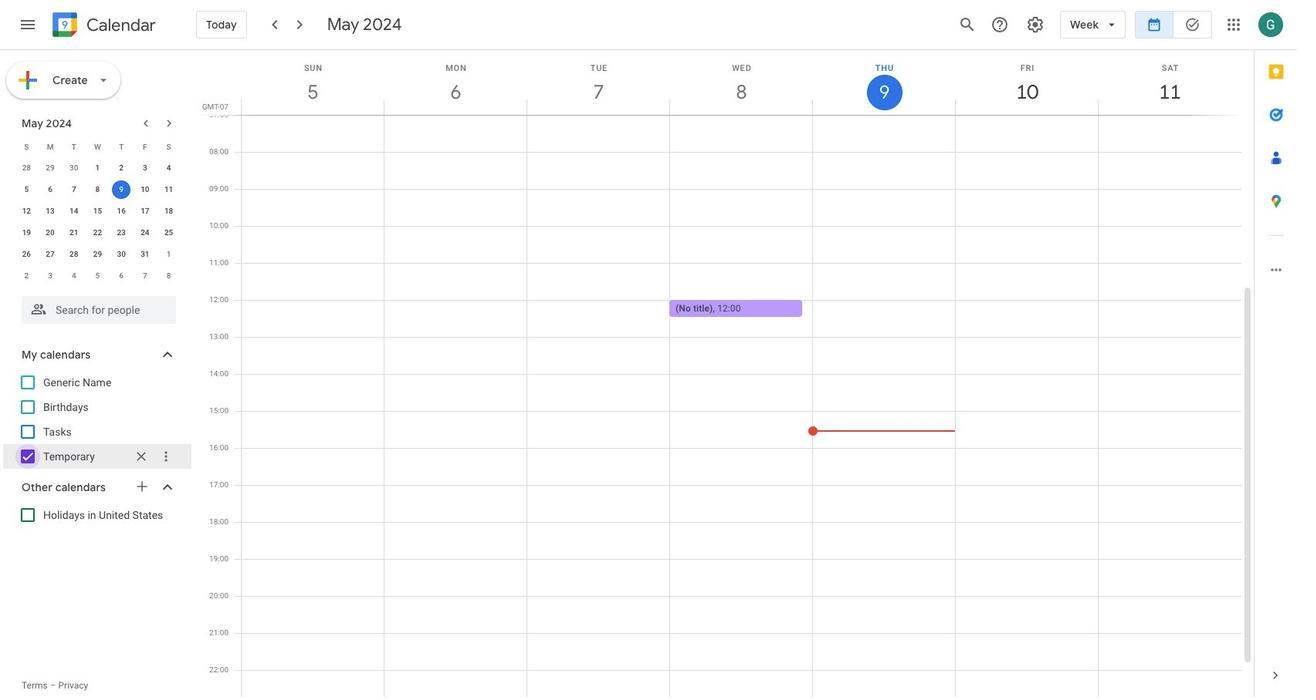Task type: locate. For each thing, give the bounding box(es) containing it.
22 element
[[88, 224, 107, 242]]

row up 8 element
[[15, 158, 181, 179]]

15 element
[[88, 202, 107, 221]]

grid
[[198, 50, 1254, 698]]

june 8 element
[[160, 267, 178, 286]]

june 3 element
[[41, 267, 59, 286]]

column header
[[241, 50, 385, 115], [384, 50, 527, 115], [527, 50, 670, 115], [669, 50, 813, 115], [812, 50, 956, 115], [955, 50, 1099, 115], [1098, 50, 1242, 115]]

9, today element
[[112, 181, 131, 199]]

add other calendars image
[[134, 479, 150, 495]]

row down 1 element
[[15, 179, 181, 201]]

3 column header from the left
[[527, 50, 670, 115]]

13 element
[[41, 202, 59, 221]]

heading
[[83, 16, 156, 34]]

11 element
[[160, 181, 178, 199]]

4 column header from the left
[[669, 50, 813, 115]]

6 row from the top
[[15, 244, 181, 266]]

25 element
[[160, 224, 178, 242]]

wednesday, may 8 element
[[670, 50, 813, 115]]

row down 29 element
[[15, 266, 181, 287]]

row up 22 element
[[15, 201, 181, 222]]

june 6 element
[[112, 267, 131, 286]]

june 5 element
[[88, 267, 107, 286]]

cell
[[109, 179, 133, 201]]

row up 1 element
[[15, 136, 181, 158]]

23 element
[[112, 224, 131, 242]]

3 row from the top
[[15, 179, 181, 201]]

1 element
[[88, 159, 107, 178]]

21 element
[[65, 224, 83, 242]]

row up 29 element
[[15, 222, 181, 244]]

row group
[[15, 158, 181, 287]]

calendar element
[[49, 9, 156, 43]]

row down 22 element
[[15, 244, 181, 266]]

heading inside calendar element
[[83, 16, 156, 34]]

4 element
[[160, 159, 178, 178]]

5 column header from the left
[[812, 50, 956, 115]]

7 column header from the left
[[1098, 50, 1242, 115]]

Search for people text field
[[31, 296, 167, 324]]

29 element
[[88, 246, 107, 264]]

7 row from the top
[[15, 266, 181, 287]]

26 element
[[17, 246, 36, 264]]

None search field
[[0, 290, 191, 324]]

list item
[[3, 445, 191, 469]]

18 element
[[160, 202, 178, 221]]

friday, may 10 element
[[956, 50, 1099, 115]]

12 element
[[17, 202, 36, 221]]

april 30 element
[[65, 159, 83, 178]]

tab list
[[1255, 50, 1297, 655]]

28 element
[[65, 246, 83, 264]]

row
[[15, 136, 181, 158], [15, 158, 181, 179], [15, 179, 181, 201], [15, 201, 181, 222], [15, 222, 181, 244], [15, 244, 181, 266], [15, 266, 181, 287]]

6 element
[[41, 181, 59, 199]]

7 element
[[65, 181, 83, 199]]



Task type: describe. For each thing, give the bounding box(es) containing it.
saturday, may 11 element
[[1099, 50, 1242, 115]]

april 29 element
[[41, 159, 59, 178]]

5 row from the top
[[15, 222, 181, 244]]

cell inside may 2024 grid
[[109, 179, 133, 201]]

30 element
[[112, 246, 131, 264]]

6 column header from the left
[[955, 50, 1099, 115]]

1 column header from the left
[[241, 50, 385, 115]]

19 element
[[17, 224, 36, 242]]

17 element
[[136, 202, 154, 221]]

14 element
[[65, 202, 83, 221]]

2 row from the top
[[15, 158, 181, 179]]

may 2024 grid
[[15, 136, 181, 287]]

31 element
[[136, 246, 154, 264]]

june 2 element
[[17, 267, 36, 286]]

24 element
[[136, 224, 154, 242]]

june 7 element
[[136, 267, 154, 286]]

3 element
[[136, 159, 154, 178]]

10 element
[[136, 181, 154, 199]]

5 element
[[17, 181, 36, 199]]

june 1 element
[[160, 246, 178, 264]]

my calendars list
[[3, 371, 191, 469]]

settings menu image
[[1026, 15, 1045, 34]]

monday, may 6 element
[[385, 50, 527, 115]]

27 element
[[41, 246, 59, 264]]

june 4 element
[[65, 267, 83, 286]]

1 row from the top
[[15, 136, 181, 158]]

4 row from the top
[[15, 201, 181, 222]]

april 28 element
[[17, 159, 36, 178]]

tuesday, may 7 element
[[527, 50, 670, 115]]

main drawer image
[[19, 15, 37, 34]]

sunday, may 5 element
[[242, 50, 385, 115]]

2 element
[[112, 159, 131, 178]]

20 element
[[41, 224, 59, 242]]

2 column header from the left
[[384, 50, 527, 115]]

8 element
[[88, 181, 107, 199]]

16 element
[[112, 202, 131, 221]]

thursday, may 9, today element
[[813, 50, 956, 115]]



Task type: vqa. For each thing, say whether or not it's contained in the screenshot.
April 30 element
yes



